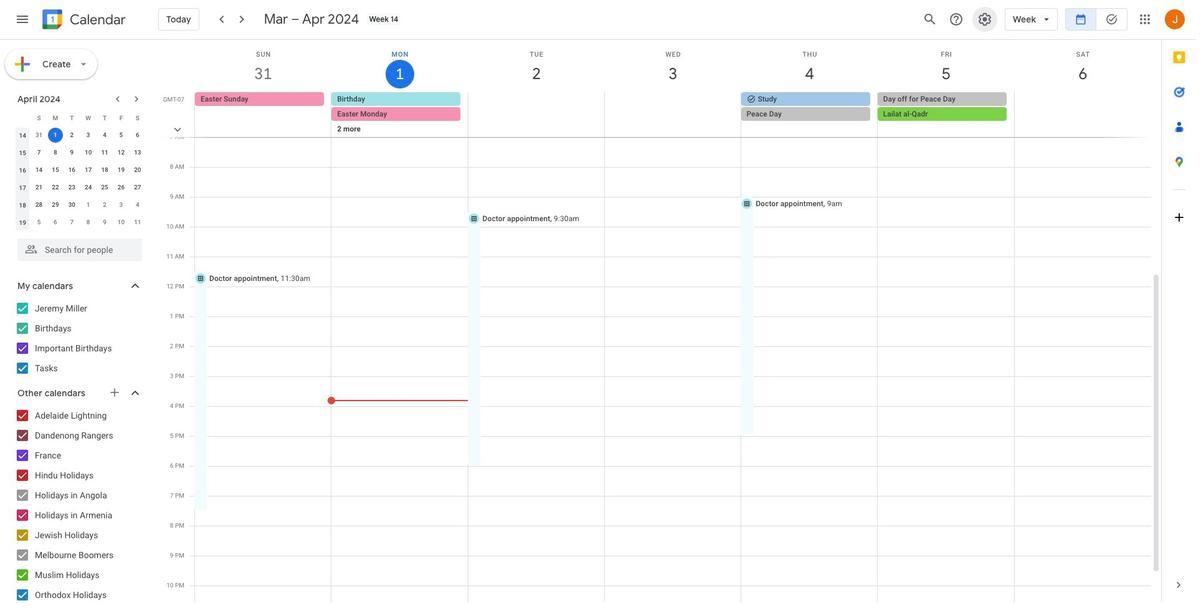 Task type: vqa. For each thing, say whether or not it's contained in the screenshot.
14 element
yes



Task type: locate. For each thing, give the bounding box(es) containing it.
april 2024 grid
[[12, 109, 146, 231]]

26 element
[[114, 180, 129, 195]]

may 2 element
[[97, 198, 112, 213]]

heading
[[67, 12, 126, 27]]

march 31 element
[[32, 128, 46, 143]]

21 element
[[32, 180, 46, 195]]

may 9 element
[[97, 215, 112, 230]]

6 element
[[130, 128, 145, 143]]

12 element
[[114, 145, 129, 160]]

other calendars list
[[2, 406, 155, 603]]

may 1 element
[[81, 198, 96, 213]]

16 element
[[64, 163, 79, 178]]

13 element
[[130, 145, 145, 160]]

3 element
[[81, 128, 96, 143]]

row
[[189, 92, 1162, 152], [14, 109, 146, 127], [14, 127, 146, 144], [14, 144, 146, 161], [14, 161, 146, 179], [14, 179, 146, 196], [14, 196, 146, 214], [14, 214, 146, 231]]

row group inside april 2024 grid
[[14, 127, 146, 231]]

tab list
[[1162, 40, 1197, 568]]

Search for people text field
[[25, 239, 135, 261]]

may 7 element
[[64, 215, 79, 230]]

14 element
[[32, 163, 46, 178]]

column header
[[14, 109, 31, 127]]

grid
[[160, 40, 1162, 603]]

may 11 element
[[130, 215, 145, 230]]

17 element
[[81, 163, 96, 178]]

row group
[[14, 127, 146, 231]]

may 10 element
[[114, 215, 129, 230]]

4 element
[[97, 128, 112, 143]]

may 6 element
[[48, 215, 63, 230]]

28 element
[[32, 198, 46, 213]]

15 element
[[48, 163, 63, 178]]

may 4 element
[[130, 198, 145, 213]]

column header inside april 2024 grid
[[14, 109, 31, 127]]

cell
[[332, 92, 468, 152], [468, 92, 605, 152], [605, 92, 741, 152], [741, 92, 878, 152], [878, 92, 1015, 152], [1015, 92, 1151, 152], [47, 127, 64, 144]]

30 element
[[64, 198, 79, 213]]

2 element
[[64, 128, 79, 143]]

my calendars list
[[2, 299, 155, 378]]

11 element
[[97, 145, 112, 160]]

None search field
[[0, 234, 155, 261]]

25 element
[[97, 180, 112, 195]]



Task type: describe. For each thing, give the bounding box(es) containing it.
10 element
[[81, 145, 96, 160]]

heading inside calendar element
[[67, 12, 126, 27]]

23 element
[[64, 180, 79, 195]]

29 element
[[48, 198, 63, 213]]

7 element
[[32, 145, 46, 160]]

19 element
[[114, 163, 129, 178]]

add other calendars image
[[108, 386, 121, 399]]

cell inside april 2024 grid
[[47, 127, 64, 144]]

27 element
[[130, 180, 145, 195]]

may 3 element
[[114, 198, 129, 213]]

9 element
[[64, 145, 79, 160]]

5 element
[[114, 128, 129, 143]]

may 5 element
[[32, 215, 46, 230]]

may 8 element
[[81, 215, 96, 230]]

22 element
[[48, 180, 63, 195]]

calendar element
[[40, 7, 126, 34]]

1, today element
[[48, 128, 63, 143]]

8 element
[[48, 145, 63, 160]]

20 element
[[130, 163, 145, 178]]

24 element
[[81, 180, 96, 195]]

18 element
[[97, 163, 112, 178]]

settings menu image
[[978, 12, 993, 27]]

main drawer image
[[15, 12, 30, 27]]



